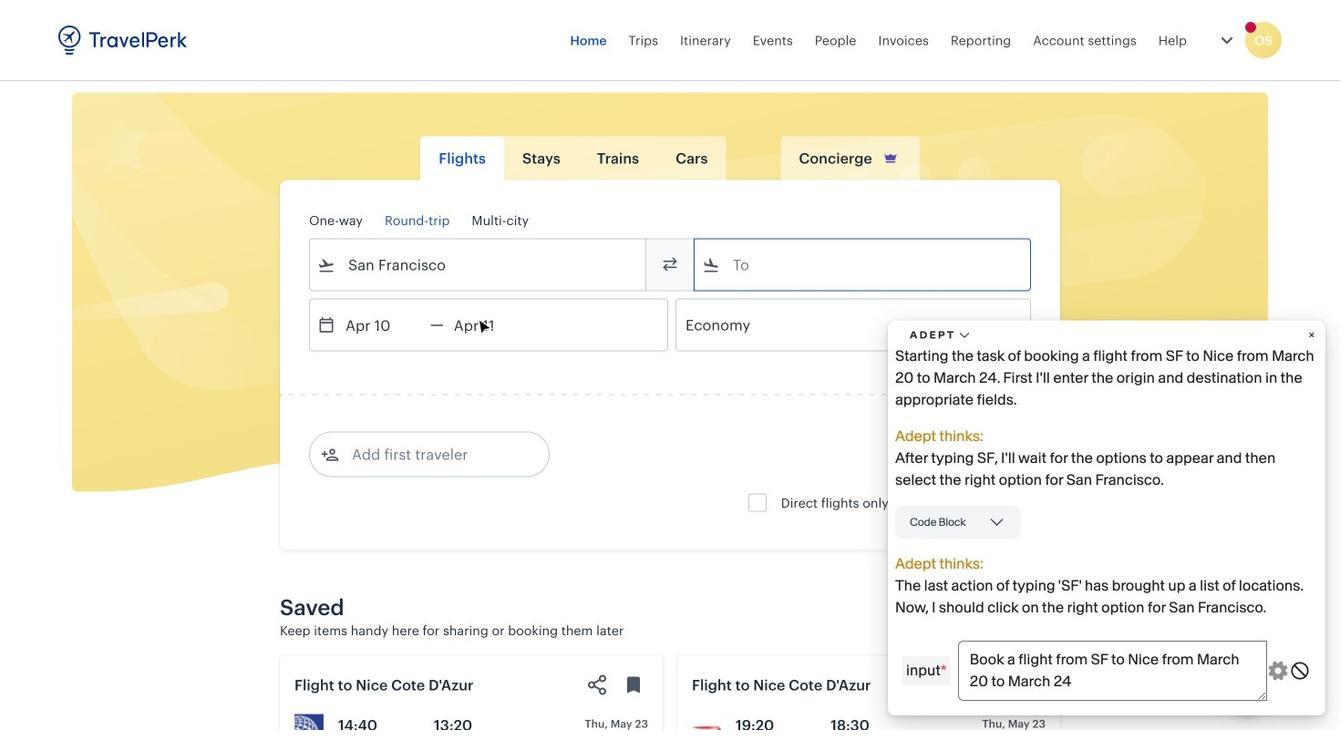 Task type: describe. For each thing, give the bounding box(es) containing it.
To search field
[[720, 250, 1006, 279]]

From search field
[[335, 250, 622, 279]]

Return text field
[[444, 299, 539, 351]]

Add first traveler search field
[[339, 440, 529, 469]]



Task type: locate. For each thing, give the bounding box(es) containing it.
british airways image
[[692, 714, 721, 730]]

Depart text field
[[335, 299, 430, 351]]

united airlines image
[[294, 714, 324, 730]]



